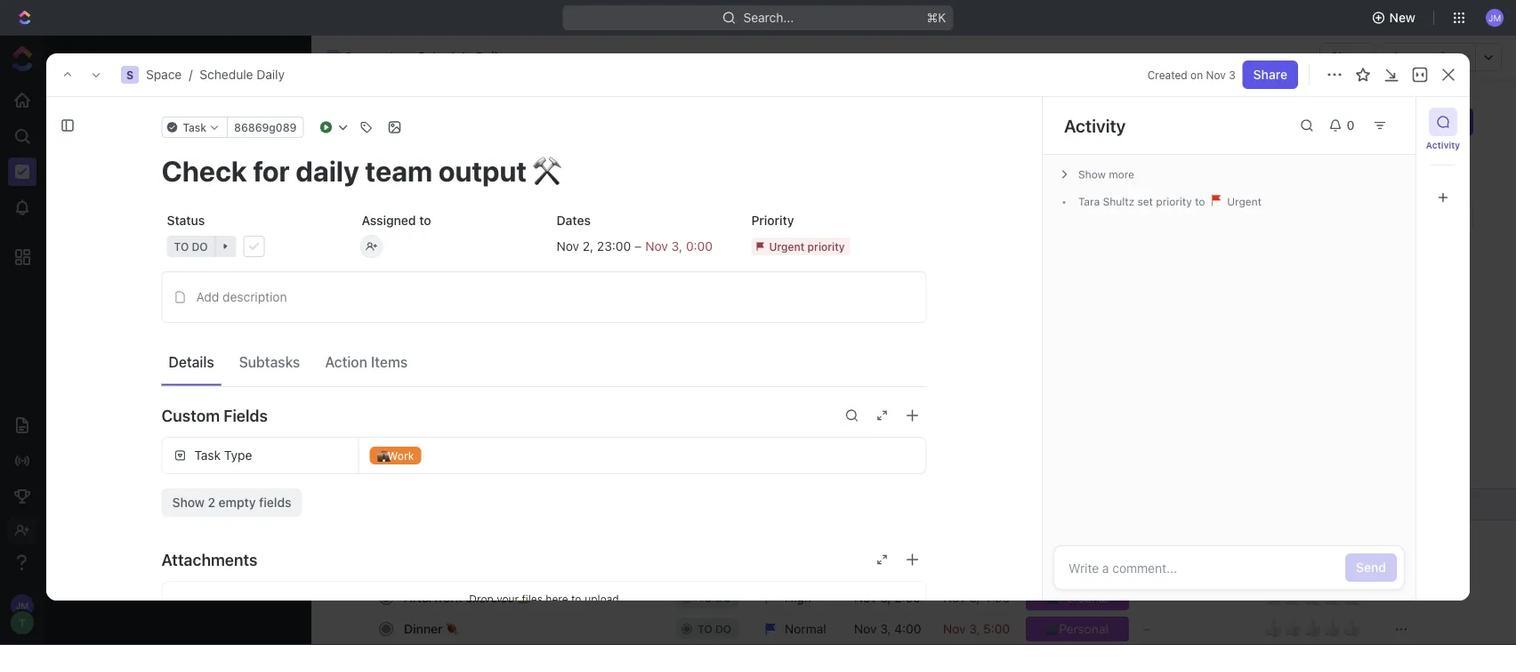 Task type: locate. For each thing, give the bounding box(es) containing it.
1 vertical spatial share
[[1254, 67, 1288, 82]]

0 horizontal spatial on
[[601, 465, 615, 480]]

on right the based at the bottom of page
[[601, 465, 615, 480]]

1 horizontal spatial priority
[[1156, 195, 1192, 208]]

urgent
[[769, 240, 805, 253]]

spaces
[[67, 78, 104, 91], [60, 83, 103, 98], [118, 385, 160, 400]]

customize
[[1365, 165, 1427, 180]]

favorites
[[60, 50, 113, 65]]

– button
[[1133, 550, 1254, 582], [1133, 582, 1254, 614], [1133, 613, 1254, 645]]

0 vertical spatial s
[[331, 52, 337, 62]]

items
[[371, 353, 408, 370]]

0 horizontal spatial /
[[189, 67, 193, 82]]

all right view
[[101, 385, 114, 400]]

view
[[70, 385, 98, 400]]

0 horizontal spatial ,
[[590, 239, 594, 253]]

s inside s space /
[[331, 52, 337, 62]]

activity
[[1064, 115, 1126, 136], [1426, 140, 1460, 150]]

0 vertical spatial add
[[1388, 114, 1411, 129]]

all
[[445, 372, 458, 387], [101, 385, 114, 400]]

subtasks button
[[232, 346, 307, 378]]

shultz
[[1103, 195, 1135, 208]]

on
[[1191, 69, 1203, 81], [601, 465, 615, 480]]

custom fields element
[[162, 437, 927, 517]]

show inside custom fields element
[[172, 495, 205, 510]]

0 horizontal spatial ⚒️
[[611, 372, 623, 387]]

empty
[[219, 495, 256, 510]]

task down space / schedule daily
[[183, 121, 207, 133]]

⚒️ right channels
[[611, 372, 623, 387]]

task up customize
[[1415, 114, 1442, 129]]

⚒️
[[611, 372, 623, 387], [773, 465, 786, 480]]

exercise
[[465, 590, 514, 605]]

1 horizontal spatial s
[[331, 52, 337, 62]]

set priority to
[[1135, 195, 1208, 208]]

to down the show more dropdown button
[[1195, 195, 1205, 208]]

to inside dropdown button
[[174, 240, 189, 253]]

1 horizontal spatial ,
[[679, 239, 683, 253]]

task for task type
[[194, 448, 221, 463]]

–
[[635, 239, 642, 253], [1143, 559, 1151, 574], [1143, 590, 1151, 605], [1143, 621, 1151, 636]]

1 vertical spatial /
[[189, 67, 193, 82]]

1 horizontal spatial share button
[[1320, 43, 1375, 71]]

0 horizontal spatial space, , element
[[121, 66, 139, 84]]

nov right 23:00
[[645, 239, 668, 253]]

description
[[223, 290, 287, 304]]

nov right 'created'
[[1206, 69, 1226, 81]]

urgent priority button
[[746, 230, 927, 263]]

schedule daily
[[418, 49, 505, 64], [354, 106, 528, 136], [105, 224, 185, 238]]

space / schedule daily
[[146, 67, 285, 82]]

supervisor
[[708, 465, 770, 480]]

,
[[590, 239, 594, 253], [679, 239, 683, 253]]

lunch
[[404, 434, 440, 449]]

Edit task name text field
[[162, 154, 927, 188]]

s for s
[[126, 69, 134, 81]]

0 button
[[1321, 111, 1366, 140]]

on right 'created'
[[1191, 69, 1203, 81]]

created
[[1148, 69, 1188, 81]]

3 – button from the top
[[1133, 613, 1254, 645]]

1 vertical spatial add
[[196, 290, 219, 304]]

1 vertical spatial space, , element
[[121, 66, 139, 84]]

share button
[[1320, 43, 1375, 71], [1243, 61, 1298, 89]]

2 inside custom fields element
[[208, 495, 215, 510]]

type
[[224, 448, 252, 463]]

observatory link
[[110, 311, 281, 339]]

getting started guide
[[496, 165, 624, 180]]

activity up the "show more"
[[1064, 115, 1126, 136]]

space, , element
[[327, 50, 341, 64], [121, 66, 139, 84]]

3 left 0:00
[[671, 239, 679, 253]]

space inside 'team space' link
[[143, 286, 177, 299]]

priority right urgent
[[808, 240, 845, 253]]

show 2 empty fields
[[172, 495, 291, 510]]

3 right 'created'
[[1229, 69, 1236, 81]]

2 left 'empty'
[[208, 495, 215, 510]]

attachments
[[162, 550, 258, 569]]

1 horizontal spatial 2
[[583, 239, 590, 253]]

activity down add task button on the right top of page
[[1426, 140, 1460, 150]]

task inside custom fields element
[[194, 448, 221, 463]]

0 horizontal spatial 3
[[671, 239, 679, 253]]

communication
[[461, 372, 552, 387]]

⌘k
[[927, 10, 946, 25]]

send button
[[1346, 553, 1397, 582]]

add task button
[[1377, 108, 1452, 136]]

1 horizontal spatial /
[[388, 49, 392, 64]]

task sidebar navigation tab list
[[1424, 108, 1463, 212]]

show left 'empty'
[[172, 495, 205, 510]]

priority right set
[[1156, 195, 1192, 208]]

1 vertical spatial schedule daily
[[354, 106, 528, 136]]

, left 0:00
[[679, 239, 683, 253]]

2 left 23:00
[[583, 239, 590, 253]]

add right the 0
[[1388, 114, 1411, 129]]

upload button
[[585, 593, 619, 605]]

tara shultz
[[1079, 195, 1135, 208]]

0 vertical spatial /
[[388, 49, 392, 64]]

share up the 0
[[1330, 49, 1365, 64]]

1 vertical spatial activity
[[1426, 140, 1460, 150]]

1 vertical spatial 3
[[671, 239, 679, 253]]

getting
[[496, 165, 539, 180]]

0 vertical spatial space, , element
[[327, 50, 341, 64]]

task inside dropdown button
[[183, 121, 207, 133]]

to
[[1195, 195, 1205, 208], [419, 213, 431, 228], [174, 240, 189, 253], [497, 465, 509, 480], [571, 593, 581, 605]]

all right check
[[445, 372, 458, 387]]

0 vertical spatial space
[[344, 49, 380, 64]]

designs
[[512, 465, 558, 480]]

1 vertical spatial 2
[[208, 495, 215, 510]]

0 vertical spatial 3
[[1229, 69, 1236, 81]]

priority inside task sidebar content section
[[1156, 195, 1192, 208]]

23:00
[[597, 239, 631, 253]]

⚒️ right supervisor
[[773, 465, 786, 480]]

1 vertical spatial show
[[172, 495, 205, 510]]

1 horizontal spatial activity
[[1426, 140, 1460, 150]]

to inside task sidebar content section
[[1195, 195, 1205, 208]]

send
[[1356, 560, 1386, 575]]

0 vertical spatial ⚒️
[[611, 372, 623, 387]]

2 horizontal spatial nov
[[1206, 69, 1226, 81]]

space for team space
[[143, 286, 177, 299]]

0 vertical spatial share
[[1330, 49, 1365, 64]]

customize button
[[1342, 160, 1433, 185]]

yoga link
[[400, 304, 662, 330]]

2 – button from the top
[[1133, 582, 1254, 614]]

1 horizontal spatial space, , element
[[327, 50, 341, 64]]

share button down "new" "button"
[[1320, 43, 1375, 71]]

tara
[[1079, 195, 1100, 208]]

1 horizontal spatial add
[[1388, 114, 1411, 129]]

add up observatory link
[[196, 290, 219, 304]]

0 horizontal spatial share
[[1254, 67, 1288, 82]]

add for add description
[[196, 290, 219, 304]]

feedback
[[619, 465, 673, 480]]

here
[[546, 593, 568, 605]]

3
[[1229, 69, 1236, 81], [671, 239, 679, 253]]

getting started guide link
[[492, 160, 624, 185]]

add for add task
[[1388, 114, 1411, 129]]

task left type
[[194, 448, 221, 463]]

1 horizontal spatial show
[[1079, 168, 1106, 181]]

2 vertical spatial space
[[143, 286, 177, 299]]

priority inside urgent priority dropdown button
[[808, 240, 845, 253]]

share
[[1330, 49, 1365, 64], [1254, 67, 1288, 82]]

2
[[583, 239, 590, 253], [208, 495, 215, 510]]

1 vertical spatial on
[[601, 465, 615, 480]]

started
[[542, 165, 586, 180]]

0 vertical spatial show
[[1079, 168, 1106, 181]]

share button right created on nov 3
[[1243, 61, 1298, 89]]

0 horizontal spatial priority
[[808, 240, 845, 253]]

task button
[[162, 117, 228, 138]]

0 vertical spatial 2
[[583, 239, 590, 253]]

1 horizontal spatial share
[[1330, 49, 1365, 64]]

0 horizontal spatial share button
[[1243, 61, 1298, 89]]

s space /
[[331, 49, 392, 64]]

0 vertical spatial activity
[[1064, 115, 1126, 136]]

custom
[[162, 406, 220, 425]]

0 horizontal spatial all
[[101, 385, 114, 400]]

0 horizontal spatial activity
[[1064, 115, 1126, 136]]

nov down dates
[[557, 239, 579, 253]]

details
[[169, 353, 214, 370]]

set
[[1138, 195, 1153, 208]]

on inside apply revisions to designs based on feedback from supervisor ⚒️ link
[[601, 465, 615, 480]]

observatory
[[110, 318, 179, 331]]

schedule left status
[[105, 224, 155, 238]]

1 horizontal spatial on
[[1191, 69, 1203, 81]]

daily
[[476, 49, 505, 64], [257, 67, 285, 82], [466, 106, 522, 136], [377, 165, 406, 180], [158, 224, 185, 238]]

, left 23:00
[[590, 239, 594, 253]]

show up tara
[[1079, 168, 1106, 181]]

0 horizontal spatial 2
[[208, 495, 215, 510]]

– button for dinner 🍖
[[1133, 613, 1254, 645]]

0 horizontal spatial s
[[126, 69, 134, 81]]

afterwork exercise 💪 link
[[400, 585, 662, 610]]

custom fields button
[[162, 394, 927, 437]]

1 horizontal spatial ⚒️
[[773, 465, 786, 480]]

to right assigned
[[419, 213, 431, 228]]

1 vertical spatial s
[[126, 69, 134, 81]]

/
[[388, 49, 392, 64], [189, 67, 193, 82]]

team space link
[[110, 279, 281, 307]]

priority for set
[[1156, 195, 1192, 208]]

schedule right s space /
[[418, 49, 472, 64]]

0 vertical spatial priority
[[1156, 195, 1192, 208]]

share right created on nov 3
[[1254, 67, 1288, 82]]

1 horizontal spatial all
[[445, 372, 458, 387]]

your
[[497, 593, 519, 605]]

files
[[522, 593, 543, 605]]

urgent priority
[[769, 240, 845, 253]]

0 horizontal spatial add
[[196, 290, 219, 304]]

fields
[[259, 495, 291, 510]]

1 vertical spatial priority
[[808, 240, 845, 253]]

overdue
[[354, 250, 404, 265]]

show for show 2 empty fields
[[172, 495, 205, 510]]

0 horizontal spatial show
[[172, 495, 205, 510]]

based
[[561, 465, 597, 480]]

to right here
[[571, 593, 581, 605]]

apply revisions to designs based on feedback from supervisor ⚒️ link
[[400, 460, 786, 486]]

assigned
[[362, 213, 416, 228]]

schedule up 'task' dropdown button
[[200, 67, 253, 82]]

show
[[1079, 168, 1106, 181], [172, 495, 205, 510]]

to left "do"
[[174, 240, 189, 253]]

show inside dropdown button
[[1079, 168, 1106, 181]]

add
[[1388, 114, 1411, 129], [196, 290, 219, 304]]

spaces link
[[45, 83, 103, 98]]



Task type: vqa. For each thing, say whether or not it's contained in the screenshot.
⌘K
yes



Task type: describe. For each thing, give the bounding box(es) containing it.
apply
[[404, 465, 438, 480]]

0:00
[[686, 239, 713, 253]]

add task
[[1388, 114, 1442, 129]]

do
[[192, 240, 208, 253]]

new
[[1390, 10, 1416, 25]]

0 vertical spatial schedule daily
[[418, 49, 505, 64]]

check
[[404, 372, 441, 387]]

apply revisions to designs based on feedback from supervisor ⚒️
[[404, 465, 786, 480]]

to do
[[174, 240, 208, 253]]

2 for ,
[[583, 239, 590, 253]]

💼work
[[377, 449, 414, 462]]

new button
[[1365, 4, 1426, 32]]

lunch 🍗
[[404, 434, 456, 449]]

1 horizontal spatial 3
[[1229, 69, 1236, 81]]

1 vertical spatial space
[[146, 67, 182, 82]]

2 vertical spatial schedule daily
[[105, 224, 185, 238]]

2 , from the left
[[679, 239, 683, 253]]

priority for urgent
[[808, 240, 845, 253]]

show more
[[1079, 168, 1135, 181]]

fields
[[224, 406, 268, 425]]

attachments button
[[162, 538, 927, 581]]

more
[[1109, 168, 1135, 181]]

show for show more
[[1079, 168, 1106, 181]]

custom fields
[[162, 406, 268, 425]]

view all spaces
[[70, 385, 160, 400]]

afterwork
[[404, 590, 462, 605]]

task for task
[[183, 121, 207, 133]]

task inside add task button
[[1415, 114, 1442, 129]]

automations
[[1392, 49, 1466, 64]]

task sidebar content section
[[1038, 97, 1416, 601]]

lunch 🍗 link
[[400, 429, 662, 455]]

0 horizontal spatial nov
[[557, 239, 579, 253]]

subtasks
[[239, 353, 300, 370]]

Search tasks... text field
[[1295, 202, 1473, 229]]

💪
[[518, 590, 530, 605]]

space link
[[146, 67, 182, 82]]

created on nov 3
[[1148, 69, 1236, 81]]

afterwork exercise 💪
[[404, 590, 530, 605]]

1 , from the left
[[590, 239, 594, 253]]

check all communication channels ⚒️ link
[[400, 367, 662, 392]]

– button for afterwork exercise 💪
[[1133, 582, 1254, 614]]

all for check
[[445, 372, 458, 387]]

schedule up daily calendar link
[[354, 106, 460, 136]]

guide
[[590, 165, 624, 180]]

activity inside task sidebar content section
[[1064, 115, 1126, 136]]

add description
[[196, 290, 287, 304]]

dinner 🍖
[[404, 621, 459, 636]]

jm
[[1489, 12, 1501, 23]]

action items
[[325, 353, 408, 370]]

status
[[167, 213, 205, 228]]

1 – button from the top
[[1133, 550, 1254, 582]]

team space
[[110, 286, 177, 299]]

to do button
[[162, 230, 342, 263]]

dinner
[[404, 621, 443, 636]]

priority
[[751, 213, 794, 228]]

jm button
[[1481, 4, 1509, 32]]

drop your files here to upload
[[469, 593, 619, 605]]

0
[[1347, 118, 1355, 133]]

daily calendar
[[377, 165, 463, 180]]

0 vertical spatial on
[[1191, 69, 1203, 81]]

search...
[[743, 10, 794, 25]]

2 for empty
[[208, 495, 215, 510]]

revisions
[[441, 465, 494, 480]]

assigned to
[[362, 213, 431, 228]]

channels
[[555, 372, 608, 387]]

calendar
[[410, 165, 463, 180]]

1 horizontal spatial nov
[[645, 239, 668, 253]]

view all spaces link
[[70, 385, 160, 400]]

all for view
[[101, 385, 114, 400]]

space for s space /
[[344, 49, 380, 64]]

yoga
[[404, 310, 433, 324]]

nov 2 , 23:00 – nov 3 , 0:00
[[557, 239, 713, 253]]

urgent
[[1224, 195, 1262, 208]]

from
[[677, 465, 704, 480]]

daily calendar link
[[374, 160, 463, 185]]

to left the designs
[[497, 465, 509, 480]]

add description button
[[168, 283, 921, 311]]

details button
[[162, 346, 221, 378]]

action
[[325, 353, 367, 370]]

show more button
[[1054, 162, 1405, 187]]

automations button
[[1383, 44, 1475, 70]]

activity inside the task sidebar navigation tab list
[[1426, 140, 1460, 150]]

86869g089
[[234, 121, 297, 133]]

upload
[[585, 593, 619, 605]]

86869g089 button
[[227, 117, 304, 138]]

favorites button
[[60, 50, 113, 65]]

s for s space /
[[331, 52, 337, 62]]

1 vertical spatial ⚒️
[[773, 465, 786, 480]]



